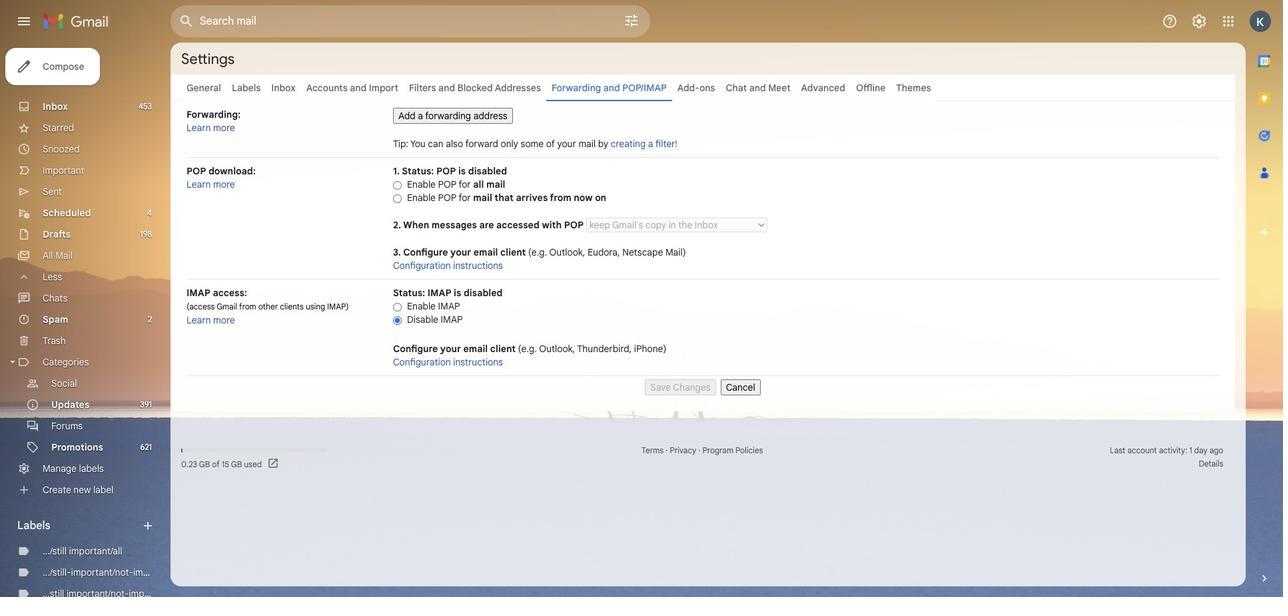 Task type: locate. For each thing, give the bounding box(es) containing it.
all mail
[[43, 250, 73, 262]]

configuration down 3.
[[393, 260, 451, 272]]

mail left by
[[579, 138, 596, 150]]

1 vertical spatial learn more link
[[187, 179, 235, 191]]

scheduled
[[43, 207, 91, 219]]

enable for enable pop for all mail
[[407, 179, 436, 191]]

0.23 gb of 15 gb used
[[181, 459, 262, 469]]

2 and from the left
[[438, 82, 455, 94]]

for for all mail
[[459, 179, 471, 191]]

and for forwarding
[[603, 82, 620, 94]]

2 configuration from the top
[[393, 356, 451, 368]]

of inside footer
[[212, 459, 220, 469]]

2 learn more link from the top
[[187, 179, 235, 191]]

learn more link for more
[[187, 122, 235, 134]]

more down download:
[[213, 179, 235, 191]]

and
[[350, 82, 367, 94], [438, 82, 455, 94], [603, 82, 620, 94], [749, 82, 766, 94]]

clients
[[280, 302, 304, 312]]

manage labels
[[43, 463, 104, 475]]

footer
[[171, 444, 1235, 471]]

2 more from the top
[[213, 179, 235, 191]]

forums link
[[51, 420, 83, 432]]

learn more link down download:
[[187, 179, 235, 191]]

email down "are"
[[474, 247, 498, 258]]

.../still important/all link
[[43, 546, 122, 558]]

0 vertical spatial configuration instructions link
[[393, 260, 503, 272]]

ago
[[1210, 446, 1223, 456]]

disabled down 3. configure your email client (e.g. outlook, eudora, netscape mail) configuration instructions
[[464, 287, 503, 299]]

advanced link
[[801, 82, 845, 94]]

configuration down disable
[[393, 356, 451, 368]]

from left other
[[239, 302, 256, 312]]

gb right 0.23
[[199, 459, 210, 469]]

enable pop for all mail
[[407, 179, 505, 191]]

your right some
[[557, 138, 576, 150]]

learn down download:
[[187, 179, 211, 191]]

learn more link
[[187, 122, 235, 134], [187, 179, 235, 191], [187, 314, 235, 326]]

sent link
[[43, 186, 62, 198]]

1 vertical spatial client
[[490, 343, 516, 355]]

1 vertical spatial for
[[459, 192, 471, 204]]

advanced search options image
[[618, 7, 645, 34]]

0 vertical spatial from
[[550, 192, 571, 204]]

configure inside configure your email client (e.g. outlook, thunderbird, iphone) configuration instructions
[[393, 343, 438, 355]]

· right the privacy on the right bottom of page
[[698, 446, 700, 456]]

categories link
[[43, 356, 89, 368]]

last account activity: 1 day ago details
[[1110, 446, 1223, 469]]

instructions up status: imap is disabled on the left of page
[[453, 260, 503, 272]]

client
[[500, 247, 526, 258], [490, 343, 516, 355]]

and right filters
[[438, 82, 455, 94]]

on
[[595, 192, 606, 204]]

0 vertical spatial status:
[[402, 165, 434, 177]]

2
[[148, 314, 152, 324]]

0 vertical spatial instructions
[[453, 260, 503, 272]]

learn down (access
[[187, 314, 211, 326]]

1 vertical spatial inbox link
[[43, 101, 68, 113]]

pop inside pop download: learn more
[[187, 165, 206, 177]]

configuration inside configure your email client (e.g. outlook, thunderbird, iphone) configuration instructions
[[393, 356, 451, 368]]

pop/imap
[[622, 82, 667, 94]]

1 enable from the top
[[407, 179, 436, 191]]

0 vertical spatial for
[[459, 179, 471, 191]]

configuration
[[393, 260, 451, 272], [393, 356, 451, 368]]

gb
[[199, 459, 210, 469], [231, 459, 242, 469]]

email
[[474, 247, 498, 258], [463, 343, 488, 355]]

from left now
[[550, 192, 571, 204]]

drafts link
[[43, 229, 71, 241]]

inbox link
[[271, 82, 296, 94], [43, 101, 68, 113]]

None radio
[[393, 180, 402, 190]]

and right chat
[[749, 82, 766, 94]]

search mail image
[[175, 9, 199, 33]]

2 gb from the left
[[231, 459, 242, 469]]

all mail link
[[43, 250, 73, 262]]

1 configuration from the top
[[393, 260, 451, 272]]

inbox
[[271, 82, 296, 94], [43, 101, 68, 113]]

learn inside pop download: learn more
[[187, 179, 211, 191]]

None button
[[393, 108, 513, 124]]

your down messages
[[450, 247, 471, 258]]

of left 15
[[212, 459, 220, 469]]

1 configuration instructions link from the top
[[393, 260, 503, 272]]

0 vertical spatial of
[[546, 138, 555, 150]]

1 vertical spatial instructions
[[453, 356, 503, 368]]

0 vertical spatial learn
[[187, 122, 211, 134]]

add-
[[677, 82, 699, 94]]

social
[[51, 378, 77, 390]]

imap
[[187, 287, 210, 299], [428, 287, 451, 299], [438, 300, 460, 312], [441, 314, 463, 326]]

1 instructions from the top
[[453, 260, 503, 272]]

198
[[140, 229, 152, 239]]

eudora,
[[588, 247, 620, 258]]

2 vertical spatial enable
[[407, 300, 436, 312]]

Enable IMAP radio
[[393, 302, 402, 312]]

and for filters
[[438, 82, 455, 94]]

configuration inside 3. configure your email client (e.g. outlook, eudora, netscape mail) configuration instructions
[[393, 260, 451, 272]]

0 vertical spatial labels
[[232, 82, 261, 94]]

1 vertical spatial (e.g.
[[518, 343, 537, 355]]

forwarding and pop/imap link
[[552, 82, 667, 94]]

outlook, inside 3. configure your email client (e.g. outlook, eudora, netscape mail) configuration instructions
[[549, 247, 585, 258]]

is up enable pop for all mail
[[458, 165, 466, 177]]

cancel button
[[721, 380, 761, 396]]

more inside forwarding: learn more
[[213, 122, 235, 134]]

save
[[650, 382, 671, 394]]

1 vertical spatial labels
[[17, 520, 50, 533]]

arrives
[[516, 192, 548, 204]]

labels for the labels heading
[[17, 520, 50, 533]]

1 vertical spatial of
[[212, 459, 220, 469]]

1 vertical spatial inbox
[[43, 101, 68, 113]]

forums
[[51, 420, 83, 432]]

starred link
[[43, 122, 74, 134]]

outlook, left thunderbird,
[[539, 343, 575, 355]]

disabled up 'all'
[[468, 165, 507, 177]]

scheduled link
[[43, 207, 91, 219]]

1 vertical spatial enable
[[407, 192, 436, 204]]

0 horizontal spatial from
[[239, 302, 256, 312]]

None search field
[[171, 5, 650, 37]]

outlook,
[[549, 247, 585, 258], [539, 343, 575, 355]]

0 horizontal spatial labels
[[17, 520, 50, 533]]

1 and from the left
[[350, 82, 367, 94]]

Search mail text field
[[200, 15, 586, 28]]

0 vertical spatial inbox
[[271, 82, 296, 94]]

snoozed
[[43, 143, 80, 155]]

some
[[521, 138, 544, 150]]

labels
[[79, 463, 104, 475]]

2 · from the left
[[698, 446, 700, 456]]

2 enable from the top
[[407, 192, 436, 204]]

learn more link down (access
[[187, 314, 235, 326]]

pop down 1. status: pop is disabled
[[438, 179, 457, 191]]

privacy link
[[670, 446, 696, 456]]

learn
[[187, 122, 211, 134], [187, 179, 211, 191], [187, 314, 211, 326]]

None radio
[[393, 194, 402, 204]]

3 and from the left
[[603, 82, 620, 94]]

configure right 3.
[[403, 247, 448, 258]]

your inside configure your email client (e.g. outlook, thunderbird, iphone) configuration instructions
[[440, 343, 461, 355]]

accessed
[[496, 219, 540, 231]]

forwarding
[[552, 82, 601, 94]]

for left 'all'
[[459, 179, 471, 191]]

4 and from the left
[[749, 82, 766, 94]]

2 instructions from the top
[[453, 356, 503, 368]]

learn more link down forwarding:
[[187, 122, 235, 134]]

2 configuration instructions link from the top
[[393, 356, 503, 368]]

client inside 3. configure your email client (e.g. outlook, eudora, netscape mail) configuration instructions
[[500, 247, 526, 258]]

0 vertical spatial inbox link
[[271, 82, 296, 94]]

mail down 'all'
[[473, 192, 492, 204]]

1 horizontal spatial labels
[[232, 82, 261, 94]]

gb right 15
[[231, 459, 242, 469]]

0 horizontal spatial gb
[[199, 459, 210, 469]]

policies
[[736, 446, 763, 456]]

enable for enable imap
[[407, 300, 436, 312]]

0 vertical spatial learn more link
[[187, 122, 235, 134]]

meet
[[768, 82, 791, 94]]

inbox link up "starred"
[[43, 101, 68, 113]]

1 vertical spatial configuration
[[393, 356, 451, 368]]

and left "import" at the left top of page
[[350, 82, 367, 94]]

configuration instructions link for configure
[[393, 260, 503, 272]]

1 vertical spatial email
[[463, 343, 488, 355]]

client inside configure your email client (e.g. outlook, thunderbird, iphone) configuration instructions
[[490, 343, 516, 355]]

compose button
[[5, 48, 100, 85]]

accounts and import link
[[306, 82, 398, 94]]

configuration instructions link down the disable imap
[[393, 356, 503, 368]]

imap up (access
[[187, 287, 210, 299]]

0 horizontal spatial inbox link
[[43, 101, 68, 113]]

0 vertical spatial email
[[474, 247, 498, 258]]

add-ons link
[[677, 82, 715, 94]]

that
[[495, 192, 514, 204]]

updates
[[51, 399, 89, 411]]

2 learn from the top
[[187, 179, 211, 191]]

labels up forwarding:
[[232, 82, 261, 94]]

3 learn more link from the top
[[187, 314, 235, 326]]

account
[[1128, 446, 1157, 456]]

follow link to manage storage image
[[267, 458, 281, 471]]

453
[[138, 101, 152, 111]]

new
[[74, 484, 91, 496]]

2 for from the top
[[459, 192, 471, 204]]

imap up 'enable imap'
[[428, 287, 451, 299]]

email down status: imap is disabled on the left of page
[[463, 343, 488, 355]]

for down enable pop for all mail
[[459, 192, 471, 204]]

2 vertical spatial learn
[[187, 314, 211, 326]]

1 gb from the left
[[199, 459, 210, 469]]

0 horizontal spatial of
[[212, 459, 220, 469]]

0 vertical spatial outlook,
[[549, 247, 585, 258]]

tab list
[[1246, 43, 1283, 550], [171, 75, 1235, 101]]

0 horizontal spatial tab list
[[171, 75, 1235, 101]]

0 vertical spatial more
[[213, 122, 235, 134]]

1 vertical spatial configuration instructions link
[[393, 356, 503, 368]]

1 vertical spatial from
[[239, 302, 256, 312]]

themes link
[[896, 82, 931, 94]]

configure down disable
[[393, 343, 438, 355]]

(e.g. inside configure your email client (e.g. outlook, thunderbird, iphone) configuration instructions
[[518, 343, 537, 355]]

1 horizontal spatial of
[[546, 138, 555, 150]]

imap down 'enable imap'
[[441, 314, 463, 326]]

pop down enable pop for all mail
[[438, 192, 457, 204]]

is up 'enable imap'
[[454, 287, 461, 299]]

0 vertical spatial client
[[500, 247, 526, 258]]

2 vertical spatial learn more link
[[187, 314, 235, 326]]

2 vertical spatial your
[[440, 343, 461, 355]]

2 vertical spatial more
[[213, 314, 235, 326]]

configure inside 3. configure your email client (e.g. outlook, eudora, netscape mail) configuration instructions
[[403, 247, 448, 258]]

import
[[369, 82, 398, 94]]

1 horizontal spatial ·
[[698, 446, 700, 456]]

navigation containing save changes
[[187, 376, 1219, 396]]

0 vertical spatial (e.g.
[[528, 247, 547, 258]]

1 horizontal spatial gb
[[231, 459, 242, 469]]

for
[[459, 179, 471, 191], [459, 192, 471, 204]]

your
[[557, 138, 576, 150], [450, 247, 471, 258], [440, 343, 461, 355]]

learn down forwarding:
[[187, 122, 211, 134]]

0 vertical spatial is
[[458, 165, 466, 177]]

enable up when
[[407, 192, 436, 204]]

2. when messages are accessed with pop
[[393, 219, 586, 231]]

3 learn from the top
[[187, 314, 211, 326]]

imap down status: imap is disabled on the left of page
[[438, 300, 460, 312]]

forward
[[465, 138, 498, 150]]

mail
[[579, 138, 596, 150], [486, 179, 505, 191], [473, 192, 492, 204]]

imap)
[[327, 302, 349, 312]]

enable up disable
[[407, 300, 436, 312]]

imap inside imap access: (access gmail from other clients using imap) learn more
[[187, 287, 210, 299]]

enable down 1. status: pop is disabled
[[407, 179, 436, 191]]

1 vertical spatial mail
[[486, 179, 505, 191]]

0 vertical spatial your
[[557, 138, 576, 150]]

of right some
[[546, 138, 555, 150]]

status: right 1.
[[402, 165, 434, 177]]

15
[[222, 459, 229, 469]]

1 vertical spatial your
[[450, 247, 471, 258]]

ons
[[699, 82, 715, 94]]

gmail image
[[43, 8, 115, 35]]

inbox link right labels link
[[271, 82, 296, 94]]

changes
[[673, 382, 711, 394]]

disabled
[[468, 165, 507, 177], [464, 287, 503, 299]]

1 vertical spatial configure
[[393, 343, 438, 355]]

email inside 3. configure your email client (e.g. outlook, eudora, netscape mail) configuration instructions
[[474, 247, 498, 258]]

1. status: pop is disabled
[[393, 165, 507, 177]]

important/not-
[[71, 567, 133, 579]]

1 vertical spatial more
[[213, 179, 235, 191]]

outlook, inside configure your email client (e.g. outlook, thunderbird, iphone) configuration instructions
[[539, 343, 575, 355]]

with
[[542, 219, 562, 231]]

your down the disable imap
[[440, 343, 461, 355]]

1 more from the top
[[213, 122, 235, 134]]

inbox right labels link
[[271, 82, 296, 94]]

0 vertical spatial configuration
[[393, 260, 451, 272]]

general
[[187, 82, 221, 94]]

gmail
[[217, 302, 237, 312]]

(e.g. inside 3. configure your email client (e.g. outlook, eudora, netscape mail) configuration instructions
[[528, 247, 547, 258]]

inbox up "starred"
[[43, 101, 68, 113]]

navigation
[[187, 376, 1219, 396]]

more down the gmail
[[213, 314, 235, 326]]

sent
[[43, 186, 62, 198]]

labels inside navigation
[[17, 520, 50, 533]]

are
[[479, 219, 494, 231]]

inbox inside labels navigation
[[43, 101, 68, 113]]

labels up the .../still
[[17, 520, 50, 533]]

3 more from the top
[[213, 314, 235, 326]]

outlook, down with
[[549, 247, 585, 258]]

1 learn more link from the top
[[187, 122, 235, 134]]

1 vertical spatial outlook,
[[539, 343, 575, 355]]

terms
[[642, 446, 664, 456]]

1 for from the top
[[459, 179, 471, 191]]

status:
[[402, 165, 434, 177], [393, 287, 425, 299]]

1 learn from the top
[[187, 122, 211, 134]]

more down forwarding:
[[213, 122, 235, 134]]

of
[[546, 138, 555, 150], [212, 459, 220, 469]]

· right terms link
[[666, 446, 668, 456]]

from inside imap access: (access gmail from other clients using imap) learn more
[[239, 302, 256, 312]]

0 vertical spatial enable
[[407, 179, 436, 191]]

mail up that
[[486, 179, 505, 191]]

1 vertical spatial learn
[[187, 179, 211, 191]]

status: up enable imap option
[[393, 287, 425, 299]]

instructions down the disable imap
[[453, 356, 503, 368]]

.../still-
[[43, 567, 71, 579]]

0 vertical spatial configure
[[403, 247, 448, 258]]

and left pop/imap
[[603, 82, 620, 94]]

3 enable from the top
[[407, 300, 436, 312]]

configuration instructions link up status: imap is disabled on the left of page
[[393, 260, 503, 272]]

0 horizontal spatial inbox
[[43, 101, 68, 113]]

0 horizontal spatial ·
[[666, 446, 668, 456]]

pop left download:
[[187, 165, 206, 177]]

1 horizontal spatial from
[[550, 192, 571, 204]]

your inside 3. configure your email client (e.g. outlook, eudora, netscape mail) configuration instructions
[[450, 247, 471, 258]]



Task type: describe. For each thing, give the bounding box(es) containing it.
updates link
[[51, 399, 89, 411]]

filters
[[409, 82, 436, 94]]

terms · privacy · program policies
[[642, 446, 763, 456]]

tab list containing general
[[171, 75, 1235, 101]]

chats
[[43, 292, 68, 304]]

instructions inside configure your email client (e.g. outlook, thunderbird, iphone) configuration instructions
[[453, 356, 503, 368]]

trash link
[[43, 335, 66, 347]]

filters and blocked addresses link
[[409, 82, 541, 94]]

and for chat
[[749, 82, 766, 94]]

support image
[[1162, 13, 1178, 29]]

netscape
[[622, 247, 663, 258]]

activity:
[[1159, 446, 1187, 456]]

1 vertical spatial status:
[[393, 287, 425, 299]]

promotions
[[51, 442, 103, 454]]

4
[[147, 208, 152, 218]]

promotions link
[[51, 442, 103, 454]]

forwarding and pop/imap
[[552, 82, 667, 94]]

configuration instructions link for your
[[393, 356, 503, 368]]

1 vertical spatial is
[[454, 287, 461, 299]]

0.23
[[181, 459, 197, 469]]

learn inside imap access: (access gmail from other clients using imap) learn more
[[187, 314, 211, 326]]

learn more link for learn
[[187, 179, 235, 191]]

0 vertical spatial mail
[[579, 138, 596, 150]]

advanced
[[801, 82, 845, 94]]

less
[[43, 271, 62, 283]]

save changes
[[650, 382, 711, 394]]

1 horizontal spatial inbox link
[[271, 82, 296, 94]]

labels for labels link
[[232, 82, 261, 94]]

learn inside forwarding: learn more
[[187, 122, 211, 134]]

all
[[43, 250, 53, 262]]

forwarding:
[[187, 109, 241, 121]]

mail
[[55, 250, 73, 262]]

391
[[140, 400, 152, 410]]

imap for status:
[[428, 287, 451, 299]]

offline link
[[856, 82, 886, 94]]

Disable IMAP radio
[[393, 316, 402, 326]]

themes
[[896, 82, 931, 94]]

1 · from the left
[[666, 446, 668, 456]]

create new label link
[[43, 484, 113, 496]]

other
[[258, 302, 278, 312]]

enable pop for mail that arrives from now on
[[407, 192, 606, 204]]

terms link
[[642, 446, 664, 456]]

for for mail that arrives from now on
[[459, 192, 471, 204]]

label
[[93, 484, 113, 496]]

1 horizontal spatial tab list
[[1246, 43, 1283, 550]]

a
[[648, 138, 653, 150]]

categories
[[43, 356, 89, 368]]

using
[[306, 302, 325, 312]]

accounts and import
[[306, 82, 398, 94]]

thunderbird,
[[577, 343, 632, 355]]

save changes button
[[645, 380, 716, 396]]

settings image
[[1191, 13, 1207, 29]]

details link
[[1199, 459, 1223, 469]]

creating a filter! link
[[611, 138, 678, 150]]

chats link
[[43, 292, 68, 304]]

3. configure your email client (e.g. outlook, eudora, netscape mail) configuration instructions
[[393, 247, 686, 272]]

filters and blocked addresses
[[409, 82, 541, 94]]

important/all
[[69, 546, 122, 558]]

chat and meet link
[[726, 82, 791, 94]]

chat
[[726, 82, 747, 94]]

(access
[[187, 302, 215, 312]]

imap for disable
[[441, 314, 463, 326]]

more inside pop download: learn more
[[213, 179, 235, 191]]

disable
[[407, 314, 438, 326]]

pop up enable pop for all mail
[[436, 165, 456, 177]]

day
[[1194, 446, 1208, 456]]

.../still-important/not-important link
[[43, 567, 175, 579]]

cancel
[[726, 382, 755, 394]]

pop download: learn more
[[187, 165, 256, 191]]

status: imap is disabled
[[393, 287, 503, 299]]

labels navigation
[[0, 43, 175, 598]]

1.
[[393, 165, 400, 177]]

621
[[140, 442, 152, 452]]

drafts
[[43, 229, 71, 241]]

trash
[[43, 335, 66, 347]]

2 vertical spatial mail
[[473, 192, 492, 204]]

labels heading
[[17, 520, 141, 533]]

also
[[446, 138, 463, 150]]

forwarding: learn more
[[187, 109, 241, 134]]

main menu image
[[16, 13, 32, 29]]

used
[[244, 459, 262, 469]]

offline
[[856, 82, 886, 94]]

only
[[501, 138, 518, 150]]

imap for enable
[[438, 300, 460, 312]]

details
[[1199, 459, 1223, 469]]

pop right with
[[564, 219, 584, 231]]

privacy
[[670, 446, 696, 456]]

now
[[574, 192, 593, 204]]

and for accounts
[[350, 82, 367, 94]]

.../still
[[43, 546, 67, 558]]

1 horizontal spatial inbox
[[271, 82, 296, 94]]

tip:
[[393, 138, 408, 150]]

more inside imap access: (access gmail from other clients using imap) learn more
[[213, 314, 235, 326]]

instructions inside 3. configure your email client (e.g. outlook, eudora, netscape mail) configuration instructions
[[453, 260, 503, 272]]

create new label
[[43, 484, 113, 496]]

footer containing terms
[[171, 444, 1235, 471]]

enable for enable pop for mail that arrives from now on
[[407, 192, 436, 204]]

mail)
[[666, 247, 686, 258]]

spam
[[43, 314, 68, 326]]

0 vertical spatial disabled
[[468, 165, 507, 177]]

social link
[[51, 378, 77, 390]]

1 vertical spatial disabled
[[464, 287, 503, 299]]

labels link
[[232, 82, 261, 94]]

compose
[[43, 61, 84, 73]]

.../still important/all
[[43, 546, 122, 558]]

when
[[403, 219, 429, 231]]

general link
[[187, 82, 221, 94]]

email inside configure your email client (e.g. outlook, thunderbird, iphone) configuration instructions
[[463, 343, 488, 355]]

imap access: (access gmail from other clients using imap) learn more
[[187, 287, 349, 326]]

manage labels link
[[43, 463, 104, 475]]



Task type: vqa. For each thing, say whether or not it's contained in the screenshot.
messages,
no



